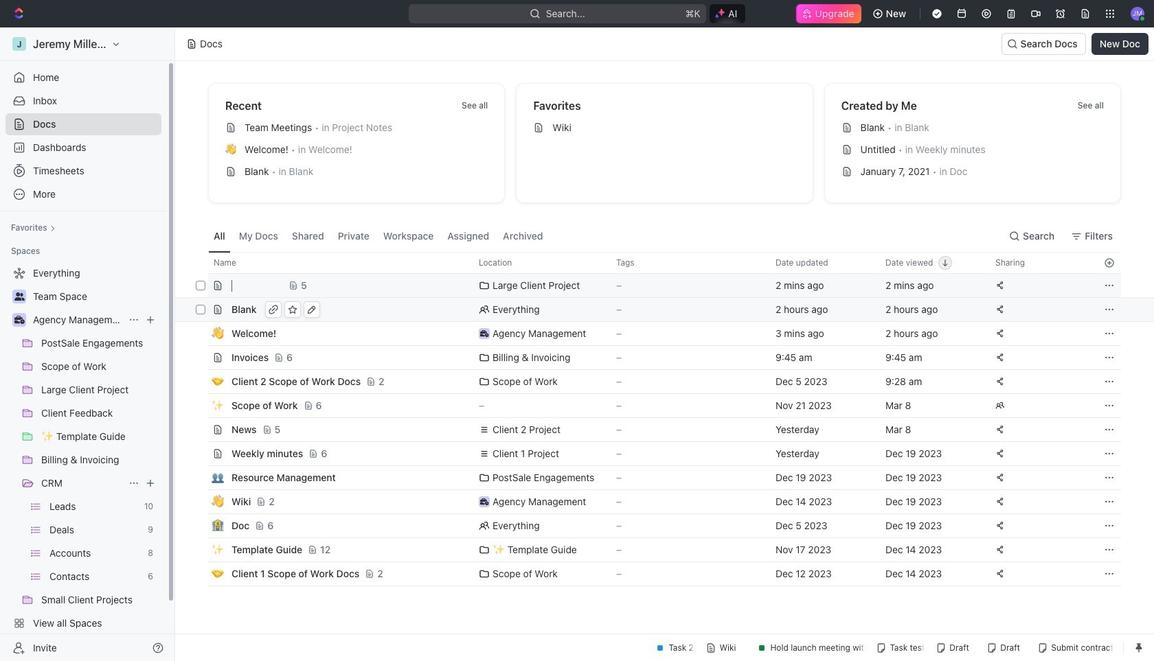 Task type: locate. For each thing, give the bounding box(es) containing it.
1 vertical spatial business time image
[[480, 499, 489, 506]]

0 vertical spatial business time image
[[480, 331, 489, 337]]

tab list
[[208, 220, 549, 252]]

tree
[[5, 263, 161, 658]]

row
[[193, 252, 1122, 274], [193, 273, 1122, 299], [175, 298, 1155, 322], [193, 322, 1122, 346], [193, 346, 1122, 370], [193, 370, 1122, 394], [193, 394, 1122, 419], [193, 418, 1122, 443], [193, 442, 1122, 467], [193, 466, 1122, 491], [193, 490, 1122, 515], [193, 514, 1122, 539], [193, 538, 1122, 563], [193, 562, 1122, 587]]

business time image
[[480, 331, 489, 337], [480, 499, 489, 506]]

user group image
[[14, 293, 24, 301]]

table
[[175, 252, 1155, 587]]

2 business time image from the top
[[480, 499, 489, 506]]



Task type: vqa. For each thing, say whether or not it's contained in the screenshot.
'TREE'
yes



Task type: describe. For each thing, give the bounding box(es) containing it.
jeremy miller's workspace, , element
[[12, 37, 26, 51]]

business time image
[[14, 316, 24, 324]]

sidebar navigation
[[0, 27, 178, 662]]

1 business time image from the top
[[480, 331, 489, 337]]

tree inside sidebar navigation
[[5, 263, 161, 658]]



